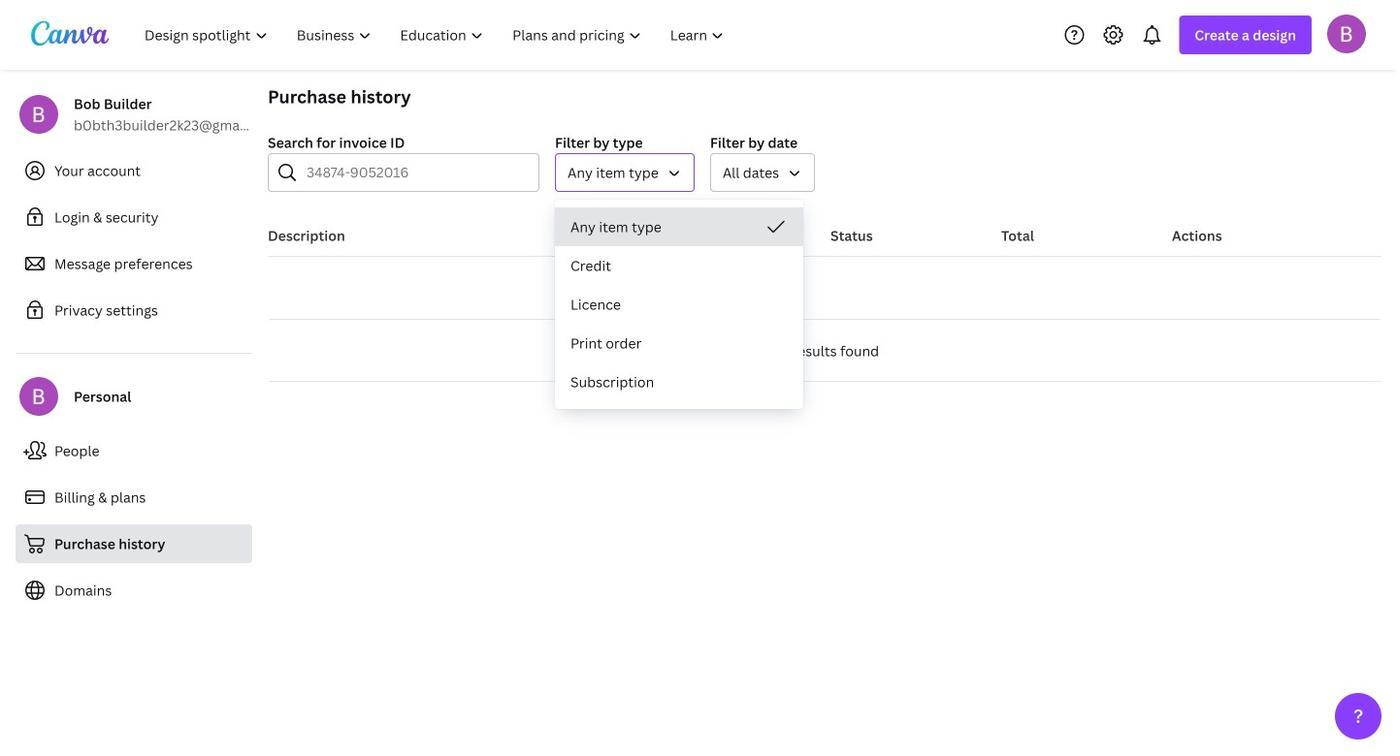Task type: vqa. For each thing, say whether or not it's contained in the screenshot.
or to the right
no



Task type: describe. For each thing, give the bounding box(es) containing it.
1 option from the top
[[555, 208, 803, 246]]

34874-9052016 text field
[[307, 154, 527, 191]]

4 option from the top
[[555, 324, 803, 363]]

5 option from the top
[[555, 363, 803, 402]]

2 option from the top
[[555, 246, 803, 285]]

bob builder image
[[1327, 14, 1366, 53]]



Task type: locate. For each thing, give the bounding box(es) containing it.
None button
[[555, 153, 695, 192], [710, 153, 815, 192], [555, 153, 695, 192], [710, 153, 815, 192]]

list box
[[555, 208, 803, 402]]

3 option from the top
[[555, 285, 803, 324]]

top level navigation element
[[132, 16, 741, 54]]

option
[[555, 208, 803, 246], [555, 246, 803, 285], [555, 285, 803, 324], [555, 324, 803, 363], [555, 363, 803, 402]]



